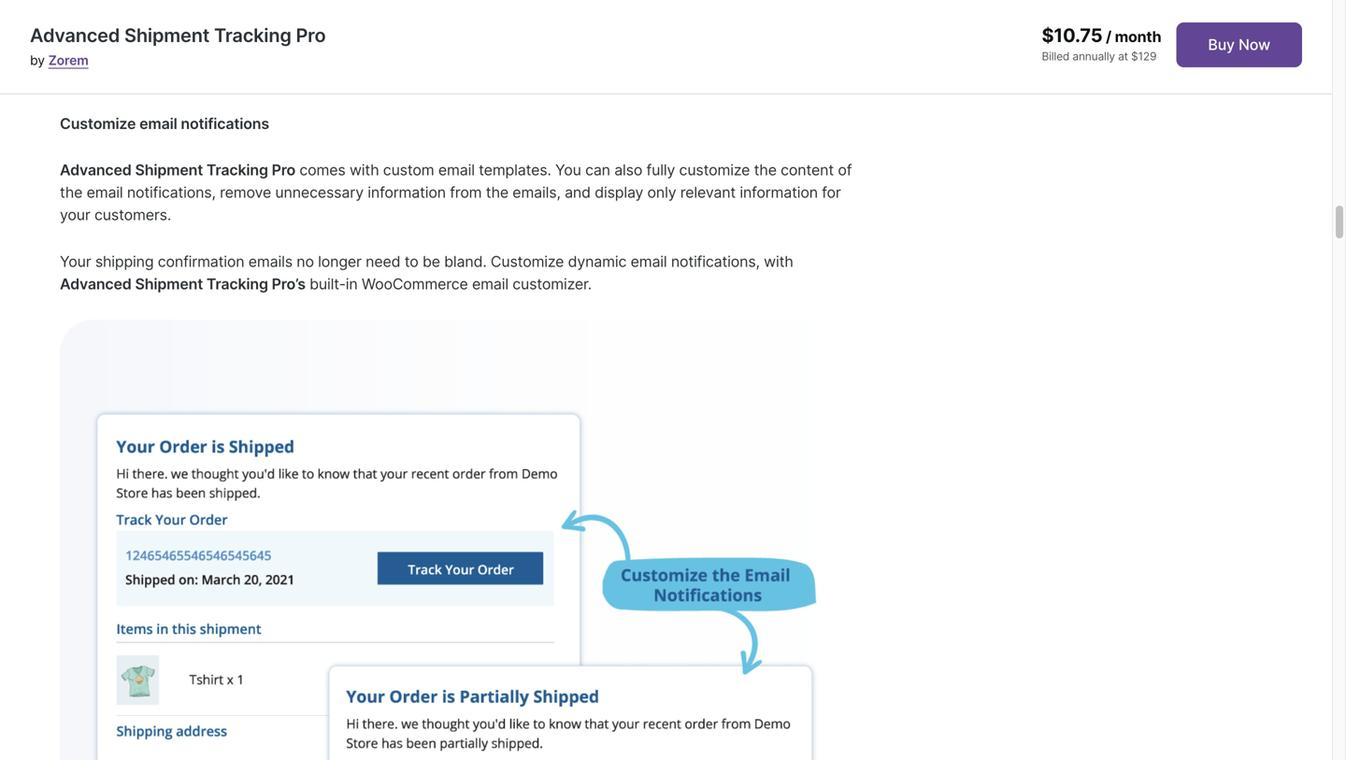 Task type: locate. For each thing, give the bounding box(es) containing it.
display
[[595, 183, 644, 202]]

0 vertical spatial tracking
[[214, 24, 291, 47]]

0 horizontal spatial information
[[368, 183, 446, 202]]

1 horizontal spatial customize
[[491, 253, 564, 271]]

notifications,
[[127, 183, 216, 202], [671, 253, 760, 271]]

0 vertical spatial advanced
[[30, 24, 120, 47]]

remove
[[220, 183, 271, 202]]

need
[[366, 253, 401, 271]]

month
[[1115, 28, 1162, 46]]

pro
[[296, 24, 326, 47], [272, 161, 296, 179]]

tracking up notifications
[[214, 24, 291, 47]]

also
[[614, 161, 643, 179]]

in
[[346, 275, 358, 293]]

your shipping confirmation emails no longer need to be bland. customize dynamic email notifications, with advanced shipment tracking pro's built-in woocommerce email customizer.
[[60, 253, 794, 293]]

dynamic
[[568, 253, 627, 271]]

annually
[[1073, 50, 1115, 63]]

0 vertical spatial notifications,
[[127, 183, 216, 202]]

the down templates.
[[486, 183, 509, 202]]

1 vertical spatial customize
[[491, 253, 564, 271]]

by
[[30, 52, 45, 68]]

information
[[368, 183, 446, 202], [740, 183, 818, 202]]

shipment up customize email notifications
[[124, 24, 210, 47]]

advanced down your
[[60, 275, 132, 293]]

shipment
[[124, 24, 210, 47], [135, 161, 203, 179], [135, 275, 203, 293]]

confirmation
[[158, 253, 244, 271]]

1 vertical spatial with
[[764, 253, 794, 271]]

1 vertical spatial tracking
[[207, 161, 268, 179]]

0 vertical spatial with
[[350, 161, 379, 179]]

0 horizontal spatial notifications,
[[127, 183, 216, 202]]

notifications, down advanced shipment tracking pro
[[127, 183, 216, 202]]

buy
[[1208, 36, 1235, 54]]

with
[[350, 161, 379, 179], [764, 253, 794, 271]]

advanced shipment tracking pro
[[60, 161, 296, 179]]

customize up customizer.
[[491, 253, 564, 271]]

email up customers.
[[87, 183, 123, 202]]

0 vertical spatial customize
[[60, 114, 136, 133]]

now
[[1239, 36, 1271, 54]]

advanced
[[30, 24, 120, 47], [60, 161, 132, 179], [60, 275, 132, 293]]

email up from
[[438, 161, 475, 179]]

1 information from the left
[[368, 183, 446, 202]]

tracking inside advanced shipment tracking pro by zorem
[[214, 24, 291, 47]]

be
[[423, 253, 440, 271]]

zorem
[[48, 52, 89, 68]]

tracking up remove
[[207, 161, 268, 179]]

your
[[60, 206, 90, 224]]

0 vertical spatial pro
[[296, 24, 326, 47]]

the
[[754, 161, 777, 179], [60, 183, 83, 202], [486, 183, 509, 202]]

shipment inside advanced shipment tracking pro by zorem
[[124, 24, 210, 47]]

advanced up your
[[60, 161, 132, 179]]

shipping
[[95, 253, 154, 271]]

1 vertical spatial shipment
[[135, 161, 203, 179]]

customize down zorem
[[60, 114, 136, 133]]

2 horizontal spatial the
[[754, 161, 777, 179]]

1 vertical spatial notifications,
[[671, 253, 760, 271]]

notifications
[[181, 114, 269, 133]]

1 horizontal spatial with
[[764, 253, 794, 271]]

customize email notifications
[[60, 114, 269, 133]]

the left content
[[754, 161, 777, 179]]

email
[[139, 114, 177, 133], [438, 161, 475, 179], [87, 183, 123, 202], [631, 253, 667, 271], [472, 275, 509, 293]]

the up your
[[60, 183, 83, 202]]

you
[[555, 161, 581, 179]]

1 vertical spatial advanced
[[60, 161, 132, 179]]

custom
[[383, 161, 434, 179]]

tracking down emails
[[207, 275, 268, 293]]

advanced up zorem 'link'
[[30, 24, 120, 47]]

billed
[[1042, 50, 1070, 63]]

2 vertical spatial shipment
[[135, 275, 203, 293]]

no
[[297, 253, 314, 271]]

with inside comes with custom email templates. you can also fully customize the content of the email notifications, remove unnecessary information from the emails, and display only relevant information for your customers.
[[350, 161, 379, 179]]

1 horizontal spatial notifications,
[[671, 253, 760, 271]]

with inside your shipping confirmation emails no longer need to be bland. customize dynamic email notifications, with advanced shipment tracking pro's built-in woocommerce email customizer.
[[764, 253, 794, 271]]

tracking for advanced shipment tracking pro
[[207, 161, 268, 179]]

1 vertical spatial pro
[[272, 161, 296, 179]]

woocommerce
[[362, 275, 468, 293]]

comes
[[300, 161, 346, 179]]

from
[[450, 183, 482, 202]]

0 vertical spatial shipment
[[124, 24, 210, 47]]

0 horizontal spatial with
[[350, 161, 379, 179]]

advanced inside advanced shipment tracking pro by zorem
[[30, 24, 120, 47]]

pro inside advanced shipment tracking pro by zorem
[[296, 24, 326, 47]]

relevant
[[680, 183, 736, 202]]

2 vertical spatial advanced
[[60, 275, 132, 293]]

buy now link
[[1177, 22, 1302, 67]]

email right dynamic
[[631, 253, 667, 271]]

information down custom
[[368, 183, 446, 202]]

1 horizontal spatial information
[[740, 183, 818, 202]]

advanced inside your shipping confirmation emails no longer need to be bland. customize dynamic email notifications, with advanced shipment tracking pro's built-in woocommerce email customizer.
[[60, 275, 132, 293]]

notifications, down relevant
[[671, 253, 760, 271]]

shipment down customize email notifications
[[135, 161, 203, 179]]

shipment down "confirmation"
[[135, 275, 203, 293]]

pro's
[[272, 275, 306, 293]]

tracking
[[214, 24, 291, 47], [207, 161, 268, 179], [207, 275, 268, 293]]

1 horizontal spatial the
[[486, 183, 509, 202]]

customize
[[60, 114, 136, 133], [491, 253, 564, 271]]

information down content
[[740, 183, 818, 202]]

2 vertical spatial tracking
[[207, 275, 268, 293]]



Task type: describe. For each thing, give the bounding box(es) containing it.
to
[[405, 253, 419, 271]]

unnecessary
[[275, 183, 364, 202]]

buy now
[[1208, 36, 1271, 54]]

0 horizontal spatial customize
[[60, 114, 136, 133]]

notifications, inside comes with custom email templates. you can also fully customize the content of the email notifications, remove unnecessary information from the emails, and display only relevant information for your customers.
[[127, 183, 216, 202]]

advanced for advanced shipment tracking pro by zorem
[[30, 24, 120, 47]]

shipment for advanced shipment tracking pro
[[135, 161, 203, 179]]

customizer.
[[513, 275, 592, 293]]

email up advanced shipment tracking pro
[[139, 114, 177, 133]]

pro for advanced shipment tracking pro by zorem
[[296, 24, 326, 47]]

tracking for advanced shipment tracking pro by zorem
[[214, 24, 291, 47]]

built-
[[310, 275, 346, 293]]

longer
[[318, 253, 362, 271]]

can
[[585, 161, 610, 179]]

notifications, inside your shipping confirmation emails no longer need to be bland. customize dynamic email notifications, with advanced shipment tracking pro's built-in woocommerce email customizer.
[[671, 253, 760, 271]]

fully
[[647, 161, 675, 179]]

emails,
[[513, 183, 561, 202]]

content
[[781, 161, 834, 179]]

customize
[[679, 161, 750, 179]]

$129
[[1131, 50, 1157, 63]]

comes with custom email templates. you can also fully customize the content of the email notifications, remove unnecessary information from the emails, and display only relevant information for your customers.
[[60, 161, 852, 224]]

bland.
[[444, 253, 487, 271]]

shipment inside your shipping confirmation emails no longer need to be bland. customize dynamic email notifications, with advanced shipment tracking pro's built-in woocommerce email customizer.
[[135, 275, 203, 293]]

advanced shipment tracking pro by zorem
[[30, 24, 326, 68]]

shipment for advanced shipment tracking pro by zorem
[[124, 24, 210, 47]]

advanced for advanced shipment tracking pro
[[60, 161, 132, 179]]

tracking inside your shipping confirmation emails no longer need to be bland. customize dynamic email notifications, with advanced shipment tracking pro's built-in woocommerce email customizer.
[[207, 275, 268, 293]]

only
[[648, 183, 676, 202]]

and
[[565, 183, 591, 202]]

templates.
[[479, 161, 551, 179]]

email down bland.
[[472, 275, 509, 293]]

$10.75
[[1042, 24, 1103, 47]]

0 horizontal spatial the
[[60, 183, 83, 202]]

customize inside your shipping confirmation emails no longer need to be bland. customize dynamic email notifications, with advanced shipment tracking pro's built-in woocommerce email customizer.
[[491, 253, 564, 271]]

pro for advanced shipment tracking pro
[[272, 161, 296, 179]]

zorem link
[[48, 52, 89, 68]]

at
[[1118, 50, 1128, 63]]

/
[[1106, 28, 1112, 46]]

customers.
[[94, 206, 171, 224]]

$10.75 / month billed annually at $129
[[1042, 24, 1162, 63]]

your
[[60, 253, 91, 271]]

for
[[822, 183, 841, 202]]

2 information from the left
[[740, 183, 818, 202]]

emails
[[249, 253, 293, 271]]

of
[[838, 161, 852, 179]]



Task type: vqa. For each thing, say whether or not it's contained in the screenshot.
$10.75
yes



